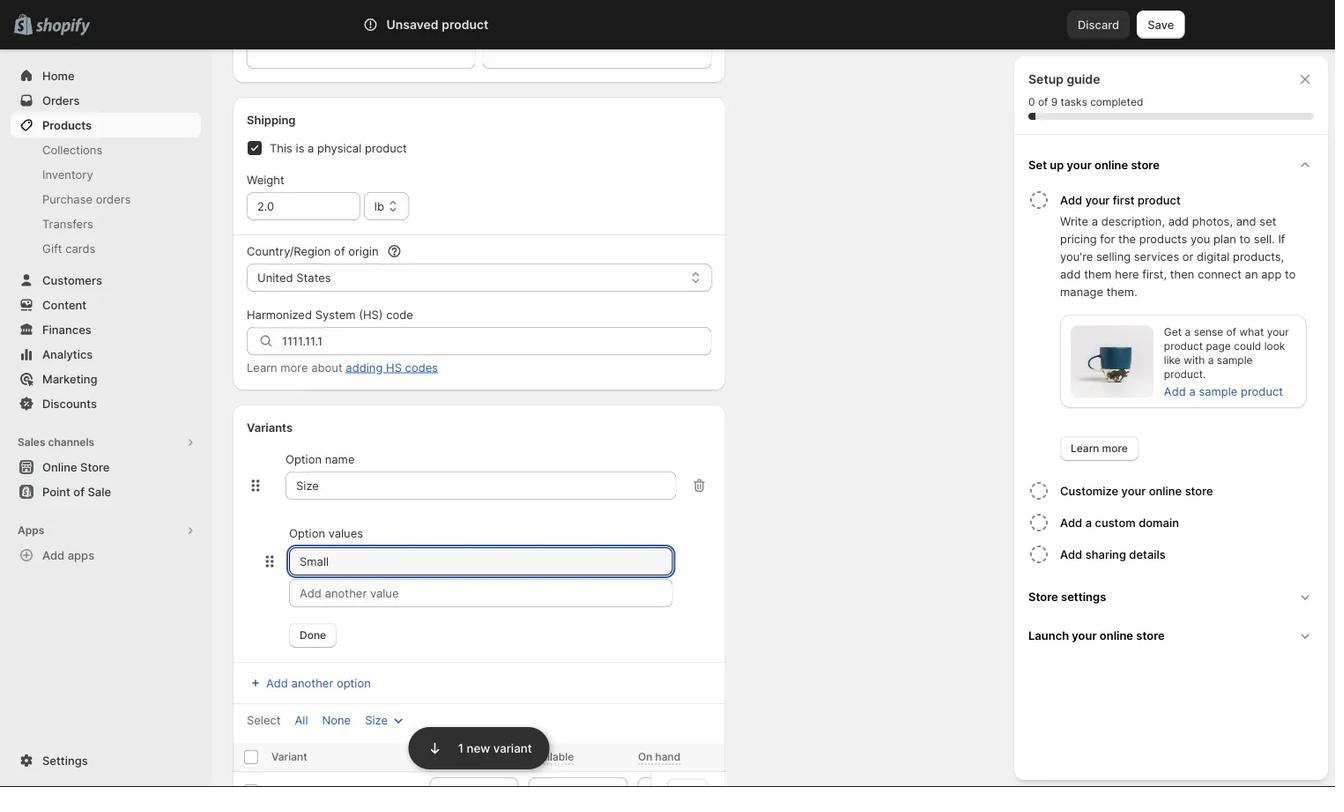 Task type: describe. For each thing, give the bounding box(es) containing it.
guide
[[1067, 72, 1101, 87]]

sense
[[1194, 326, 1224, 338]]

first,
[[1143, 267, 1167, 281]]

or
[[1183, 249, 1194, 263]]

pricing
[[1060, 232, 1097, 245]]

what
[[1240, 326, 1264, 338]]

your for launch your online store
[[1072, 629, 1097, 642]]

for
[[1100, 232, 1115, 245]]

your for customize your online store
[[1122, 484, 1146, 498]]

your inside "get a sense of what your product page could look like with a sample product. add a sample product"
[[1267, 326, 1289, 338]]

discounts
[[42, 397, 97, 410]]

physical
[[317, 141, 362, 155]]

a inside write a description, add photos, and set pricing for the products you plan to sell. if you're selling services or digital products, add them here first, then connect an app to manage them.
[[1092, 214, 1098, 228]]

learn more about adding hs codes
[[247, 361, 438, 374]]

sku (stock keeping unit)
[[247, 21, 385, 35]]

setup guide dialog
[[1015, 56, 1328, 780]]

them.
[[1107, 285, 1138, 298]]

(isbn,
[[531, 21, 565, 35]]

customize
[[1060, 484, 1119, 498]]

learn for learn more
[[1071, 442, 1100, 455]]

variant
[[271, 751, 307, 763]]

sale
[[88, 485, 111, 498]]

write a description, add photos, and set pricing for the products you plan to sell. if you're selling services or digital products, add them here first, then connect an app to manage them.
[[1060, 214, 1296, 298]]

values
[[328, 526, 363, 540]]

manage
[[1060, 285, 1104, 298]]

select
[[247, 713, 281, 727]]

product right unsaved
[[442, 17, 489, 32]]

customize your online store button
[[1060, 475, 1321, 507]]

mark customize your online store as done image
[[1029, 480, 1050, 502]]

unit)
[[359, 21, 385, 35]]

name
[[325, 452, 355, 466]]

product down the look
[[1241, 384, 1283, 398]]

inventory link
[[11, 162, 201, 187]]

product inside button
[[1138, 193, 1181, 207]]

(stock
[[273, 21, 308, 35]]

Color text field
[[286, 472, 676, 500]]

this
[[270, 141, 293, 155]]

unsaved
[[387, 17, 439, 32]]

collections link
[[11, 138, 201, 162]]

harmonized system (hs) code
[[247, 308, 413, 321]]

your inside button
[[1067, 158, 1092, 171]]

learn more link
[[1060, 436, 1139, 461]]

hs
[[386, 361, 402, 374]]

set up your online store button
[[1022, 145, 1321, 184]]

a right is
[[308, 141, 314, 155]]

on hand
[[638, 751, 681, 763]]

more for learn more about adding hs codes
[[281, 361, 308, 374]]

0 vertical spatial sample
[[1217, 354, 1253, 367]]

SKU (Stock Keeping Unit) text field
[[247, 41, 476, 69]]

united
[[257, 271, 293, 284]]

sharing
[[1086, 547, 1126, 561]]

could
[[1234, 340, 1262, 353]]

set
[[1029, 158, 1047, 171]]

digital
[[1197, 249, 1230, 263]]

mark add a custom domain as done image
[[1029, 512, 1050, 533]]

add for option
[[266, 676, 288, 690]]

online store
[[42, 460, 110, 474]]

all button
[[284, 708, 319, 733]]

a inside add a custom domain button
[[1086, 516, 1092, 529]]

discard
[[1078, 18, 1120, 31]]

harmonized
[[247, 308, 312, 321]]

0
[[1029, 96, 1035, 108]]

add your first product
[[1060, 193, 1181, 207]]

transfers
[[42, 217, 93, 231]]

products
[[42, 118, 92, 132]]

search
[[441, 18, 478, 31]]

them
[[1084, 267, 1112, 281]]

add sharing details
[[1060, 547, 1166, 561]]

store settings button
[[1022, 577, 1321, 616]]

etc.)
[[632, 21, 657, 35]]

states
[[296, 271, 331, 284]]

Barcode (ISBN, UPC, GTIN, etc.) text field
[[483, 41, 712, 69]]

more for learn more
[[1102, 442, 1128, 455]]

add your first product button
[[1060, 184, 1321, 212]]

add for details
[[1060, 547, 1083, 561]]

a down the product.
[[1189, 384, 1196, 398]]

selling
[[1097, 249, 1131, 263]]

purchase orders
[[42, 192, 131, 206]]

lb
[[374, 199, 384, 213]]

collections
[[42, 143, 102, 156]]

sku
[[247, 21, 270, 35]]

of for origin
[[334, 244, 345, 258]]

codes
[[405, 361, 438, 374]]

channels
[[48, 436, 94, 449]]

point
[[42, 485, 70, 498]]

look
[[1265, 340, 1286, 353]]

mark add your first product as done image
[[1029, 190, 1050, 211]]

here
[[1115, 267, 1139, 281]]

new
[[467, 741, 490, 755]]

done
[[300, 629, 326, 642]]

available
[[529, 751, 574, 763]]

none
[[322, 713, 351, 727]]

connect
[[1198, 267, 1242, 281]]

shipping
[[247, 113, 296, 126]]

customize your online store
[[1060, 484, 1213, 498]]

country/region of origin
[[247, 244, 379, 258]]

point of sale link
[[11, 480, 201, 504]]

Harmonized System (HS) code text field
[[282, 327, 712, 355]]

setup guide
[[1029, 72, 1101, 87]]

online inside button
[[1095, 158, 1129, 171]]

set up your online store
[[1029, 158, 1160, 171]]

marketing link
[[11, 367, 201, 391]]

options element
[[271, 785, 301, 787]]

an
[[1245, 267, 1258, 281]]

store settings
[[1029, 590, 1107, 603]]

a right "get"
[[1185, 326, 1191, 338]]

orders
[[96, 192, 131, 206]]



Task type: locate. For each thing, give the bounding box(es) containing it.
add down you're at top right
[[1060, 267, 1081, 281]]

of for sale
[[73, 485, 85, 498]]

app
[[1262, 267, 1282, 281]]

add right mark add sharing details as done icon
[[1060, 547, 1083, 561]]

store up sale on the left
[[80, 460, 110, 474]]

add apps button
[[11, 543, 201, 568]]

discard button
[[1067, 11, 1130, 39]]

another
[[291, 676, 333, 690]]

1 vertical spatial sample
[[1199, 384, 1238, 398]]

content
[[42, 298, 87, 312]]

first
[[1113, 193, 1135, 207]]

0 vertical spatial more
[[281, 361, 308, 374]]

apps
[[68, 548, 94, 562]]

finances link
[[11, 317, 201, 342]]

upc,
[[568, 21, 595, 35]]

orders link
[[11, 88, 201, 113]]

marketing
[[42, 372, 97, 386]]

None text field
[[289, 547, 673, 576]]

barcode
[[483, 21, 528, 35]]

2 vertical spatial online
[[1100, 629, 1134, 642]]

product up description, at the right of the page
[[1138, 193, 1181, 207]]

0 horizontal spatial more
[[281, 361, 308, 374]]

online store button
[[0, 455, 212, 480]]

of left origin
[[334, 244, 345, 258]]

settings link
[[11, 748, 201, 773]]

product down "get"
[[1164, 340, 1203, 353]]

option values
[[289, 526, 363, 540]]

your right "launch"
[[1072, 629, 1097, 642]]

0 vertical spatial add
[[1169, 214, 1189, 228]]

sales channels button
[[11, 430, 201, 455]]

to down 'and' on the top right of page
[[1240, 232, 1251, 245]]

add inside "get a sense of what your product page could look like with a sample product. add a sample product"
[[1164, 384, 1186, 398]]

your left first at the right top of the page
[[1086, 193, 1110, 207]]

add for first
[[1060, 193, 1083, 207]]

0 horizontal spatial store
[[80, 460, 110, 474]]

content link
[[11, 293, 201, 317]]

purchase orders link
[[11, 187, 201, 212]]

a left the 'custom'
[[1086, 516, 1092, 529]]

more
[[281, 361, 308, 374], [1102, 442, 1128, 455]]

add left apps
[[42, 548, 65, 562]]

0 vertical spatial option
[[286, 452, 322, 466]]

products link
[[11, 113, 201, 138]]

more inside 'add your first product' element
[[1102, 442, 1128, 455]]

mark add sharing details as done image
[[1029, 544, 1050, 565]]

online for customize your online store
[[1149, 484, 1182, 498]]

online down settings
[[1100, 629, 1134, 642]]

1 horizontal spatial to
[[1285, 267, 1296, 281]]

you're
[[1060, 249, 1093, 263]]

0 vertical spatial store
[[1131, 158, 1160, 171]]

of inside "get a sense of what your product page could look like with a sample product. add a sample product"
[[1227, 326, 1237, 338]]

gift cards link
[[11, 236, 201, 261]]

Add another value text field
[[289, 579, 673, 607]]

sales
[[18, 436, 45, 449]]

online
[[1095, 158, 1129, 171], [1149, 484, 1182, 498], [1100, 629, 1134, 642]]

add left another
[[266, 676, 288, 690]]

a right write
[[1092, 214, 1098, 228]]

add a custom domain
[[1060, 516, 1179, 529]]

apps button
[[11, 518, 201, 543]]

1 horizontal spatial store
[[1029, 590, 1058, 603]]

if
[[1279, 232, 1286, 245]]

weight
[[247, 173, 284, 186]]

of left sale on the left
[[73, 485, 85, 498]]

to right app
[[1285, 267, 1296, 281]]

$ text field
[[455, 777, 518, 787]]

details
[[1129, 547, 1166, 561]]

variants
[[247, 420, 293, 434]]

learn inside learn more link
[[1071, 442, 1100, 455]]

option left values on the left
[[289, 526, 325, 540]]

0 vertical spatial online
[[1095, 158, 1129, 171]]

store
[[80, 460, 110, 474], [1029, 590, 1058, 603]]

launch your online store button
[[1022, 616, 1321, 655]]

product
[[442, 17, 489, 32], [365, 141, 407, 155], [1138, 193, 1181, 207], [1164, 340, 1203, 353], [1241, 384, 1283, 398]]

set
[[1260, 214, 1277, 228]]

custom
[[1095, 516, 1136, 529]]

online up domain
[[1149, 484, 1182, 498]]

online up add your first product at top
[[1095, 158, 1129, 171]]

1 new variant button
[[409, 725, 550, 770]]

1
[[458, 741, 464, 755]]

analytics
[[42, 347, 93, 361]]

1 horizontal spatial add
[[1169, 214, 1189, 228]]

tasks
[[1061, 96, 1088, 108]]

0 horizontal spatial to
[[1240, 232, 1251, 245]]

sample down the product.
[[1199, 384, 1238, 398]]

products,
[[1233, 249, 1285, 263]]

a down 'page'
[[1208, 354, 1214, 367]]

option name
[[286, 452, 355, 466]]

2 vertical spatial store
[[1136, 629, 1165, 642]]

0 vertical spatial to
[[1240, 232, 1251, 245]]

option left the name
[[286, 452, 322, 466]]

1 vertical spatial option
[[289, 526, 325, 540]]

price
[[430, 751, 456, 763]]

of inside button
[[73, 485, 85, 498]]

page
[[1206, 340, 1231, 353]]

add your first product element
[[1025, 212, 1321, 461]]

store inside button
[[1131, 158, 1160, 171]]

product right physical
[[365, 141, 407, 155]]

keeping
[[312, 21, 355, 35]]

Weight text field
[[247, 192, 360, 220]]

1 vertical spatial add
[[1060, 267, 1081, 281]]

of left 9
[[1038, 96, 1048, 108]]

add for custom
[[1060, 516, 1083, 529]]

1 vertical spatial more
[[1102, 442, 1128, 455]]

more up customize your online store
[[1102, 442, 1128, 455]]

online store link
[[11, 455, 201, 480]]

products
[[1140, 232, 1188, 245]]

store inside setup guide dialog
[[1029, 590, 1058, 603]]

all
[[295, 713, 308, 727]]

more left about
[[281, 361, 308, 374]]

online
[[42, 460, 77, 474]]

1 horizontal spatial learn
[[1071, 442, 1100, 455]]

store down store settings button
[[1136, 629, 1165, 642]]

plan
[[1214, 232, 1237, 245]]

learn down harmonized
[[247, 361, 277, 374]]

gift
[[42, 242, 62, 255]]

unsaved product
[[387, 17, 489, 32]]

your up add a custom domain
[[1122, 484, 1146, 498]]

store up add a custom domain button
[[1185, 484, 1213, 498]]

point of sale
[[42, 485, 111, 498]]

store up first at the right top of the page
[[1131, 158, 1160, 171]]

cards
[[65, 242, 95, 255]]

your for add your first product
[[1086, 193, 1110, 207]]

your right up
[[1067, 158, 1092, 171]]

system
[[315, 308, 356, 321]]

1 vertical spatial online
[[1149, 484, 1182, 498]]

get
[[1164, 326, 1182, 338]]

size
[[365, 713, 388, 727]]

then
[[1170, 267, 1195, 281]]

shopify image
[[35, 18, 90, 36]]

online for launch your online store
[[1100, 629, 1134, 642]]

store for launch your online store
[[1136, 629, 1165, 642]]

add up write
[[1060, 193, 1083, 207]]

barcode (isbn, upc, gtin, etc.)
[[483, 21, 657, 35]]

1 vertical spatial store
[[1185, 484, 1213, 498]]

home link
[[11, 63, 201, 88]]

option for option values
[[289, 526, 325, 540]]

origin
[[348, 244, 379, 258]]

1 vertical spatial to
[[1285, 267, 1296, 281]]

inventory
[[42, 167, 93, 181]]

on
[[638, 751, 653, 763]]

(hs)
[[359, 308, 383, 321]]

sales channels
[[18, 436, 94, 449]]

write
[[1060, 214, 1089, 228]]

store
[[1131, 158, 1160, 171], [1185, 484, 1213, 498], [1136, 629, 1165, 642]]

store up "launch"
[[1029, 590, 1058, 603]]

learn for learn more about adding hs codes
[[247, 361, 277, 374]]

add a custom domain button
[[1060, 507, 1321, 539]]

product.
[[1164, 368, 1206, 381]]

country/region
[[247, 244, 331, 258]]

discounts link
[[11, 391, 201, 416]]

1 horizontal spatial more
[[1102, 442, 1128, 455]]

1 vertical spatial learn
[[1071, 442, 1100, 455]]

to
[[1240, 232, 1251, 245], [1285, 267, 1296, 281]]

sample down the could
[[1217, 354, 1253, 367]]

0 horizontal spatial learn
[[247, 361, 277, 374]]

1 vertical spatial store
[[1029, 590, 1058, 603]]

add up "products"
[[1169, 214, 1189, 228]]

united states
[[257, 271, 331, 284]]

services
[[1134, 249, 1180, 263]]

settings
[[42, 754, 88, 767]]

your up the look
[[1267, 326, 1289, 338]]

of up 'page'
[[1227, 326, 1237, 338]]

of for 9
[[1038, 96, 1048, 108]]

0 horizontal spatial add
[[1060, 267, 1081, 281]]

store for customize your online store
[[1185, 484, 1213, 498]]

code
[[386, 308, 413, 321]]

done button
[[289, 623, 337, 648]]

add right mark add a custom domain as done image
[[1060, 516, 1083, 529]]

0 vertical spatial learn
[[247, 361, 277, 374]]

None number field
[[529, 777, 601, 787], [638, 777, 710, 787], [529, 777, 601, 787], [638, 777, 710, 787]]

add down the product.
[[1164, 384, 1186, 398]]

add
[[1169, 214, 1189, 228], [1060, 267, 1081, 281]]

search button
[[412, 11, 923, 39]]

about
[[311, 361, 343, 374]]

option for option name
[[286, 452, 322, 466]]

0 vertical spatial store
[[80, 460, 110, 474]]

save button
[[1137, 11, 1185, 39]]

orders
[[42, 93, 80, 107]]

learn up "customize"
[[1071, 442, 1100, 455]]



Task type: vqa. For each thing, say whether or not it's contained in the screenshot.
online to the bottom
yes



